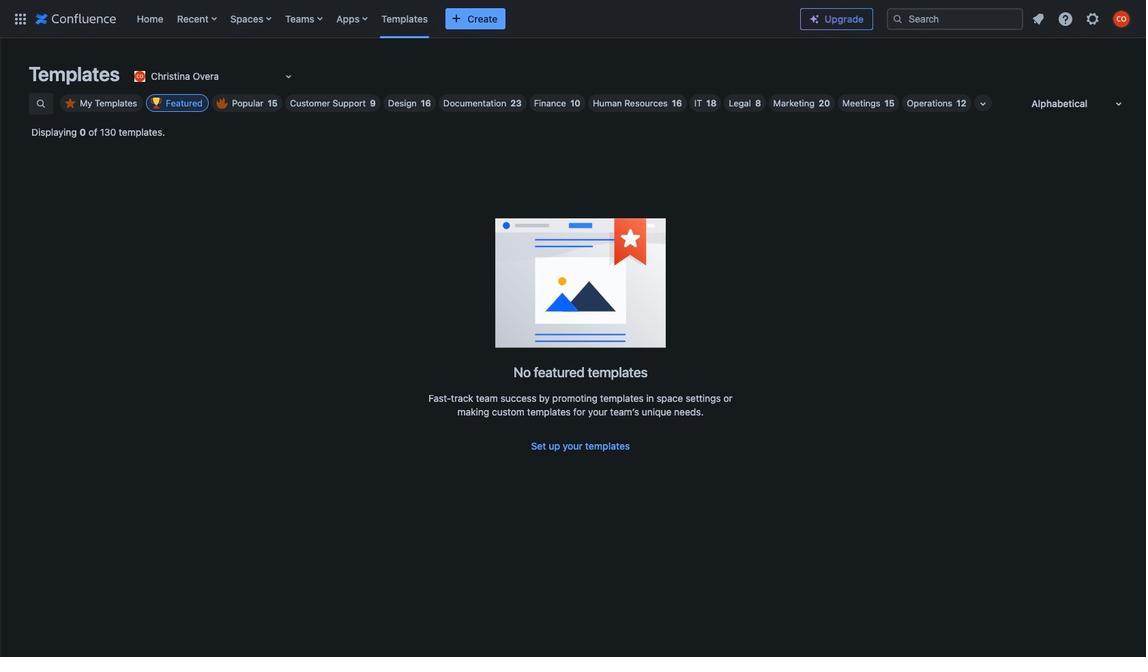 Task type: locate. For each thing, give the bounding box(es) containing it.
open search bar image
[[35, 98, 46, 109]]

1 horizontal spatial list
[[1026, 6, 1138, 31]]

global element
[[8, 0, 789, 38]]

None search field
[[887, 8, 1024, 30]]

confluence image
[[35, 11, 116, 27], [35, 11, 116, 27]]

search image
[[893, 13, 903, 24]]

more categories image
[[975, 96, 991, 112]]

Search field
[[887, 8, 1024, 30]]

notification icon image
[[1030, 11, 1047, 27]]

None text field
[[132, 70, 135, 83]]

list
[[130, 0, 789, 38], [1026, 6, 1138, 31]]

banner
[[0, 0, 1146, 41]]

list for premium icon
[[1026, 6, 1138, 31]]

0 horizontal spatial list
[[130, 0, 789, 38]]

help icon image
[[1058, 11, 1074, 27]]

list for appswitcher icon at left
[[130, 0, 789, 38]]



Task type: vqa. For each thing, say whether or not it's contained in the screenshot.
first expand icon from the bottom of the group in Sidebar Element
no



Task type: describe. For each thing, give the bounding box(es) containing it.
premium image
[[809, 14, 820, 25]]

open image
[[281, 68, 297, 85]]

appswitcher icon image
[[12, 11, 29, 27]]

settings icon image
[[1085, 11, 1101, 27]]



